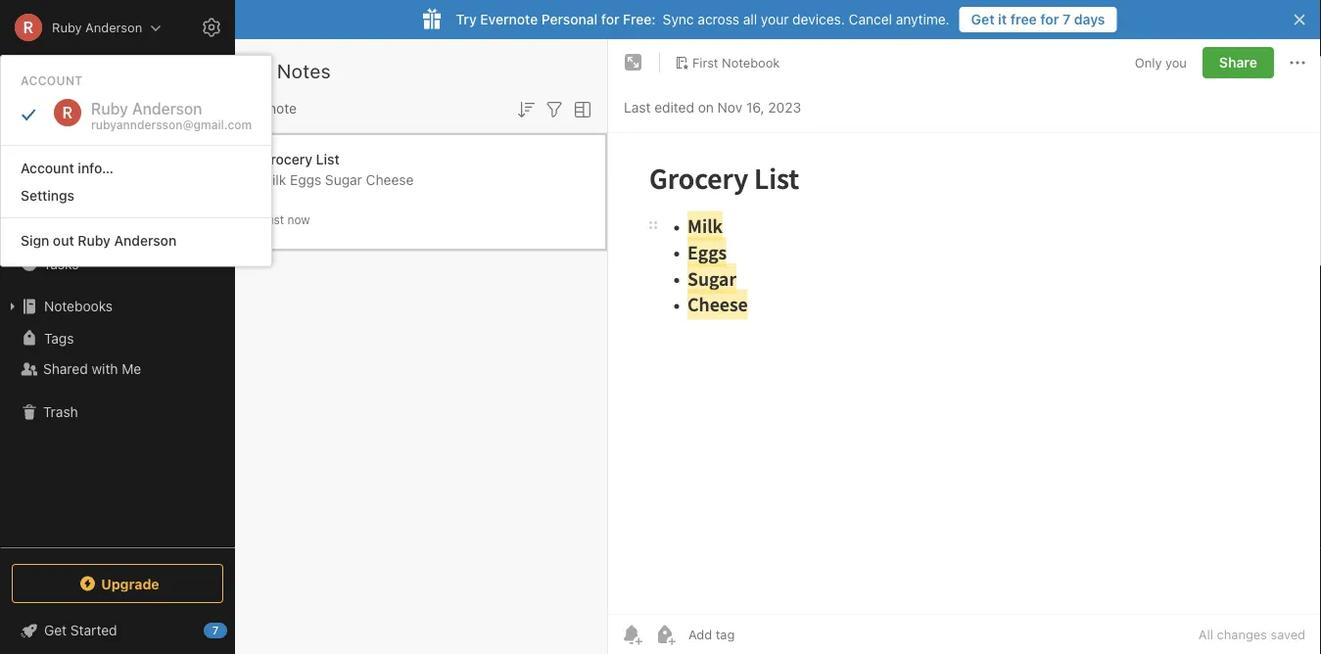 Task type: describe. For each thing, give the bounding box(es) containing it.
on
[[698, 99, 714, 116]]

Help and Learning task checklist field
[[0, 615, 235, 647]]

Add tag field
[[687, 626, 834, 643]]

now
[[287, 213, 310, 227]]

out
[[53, 232, 74, 248]]

Account field
[[0, 8, 162, 47]]

first notebook button
[[668, 49, 787, 76]]

More actions field
[[1286, 47, 1310, 78]]

1
[[259, 100, 265, 117]]

nov
[[718, 99, 743, 116]]

account info… link
[[1, 154, 271, 182]]

shared
[[43, 361, 88, 377]]

tags button
[[0, 322, 234, 354]]

with
[[92, 361, 118, 377]]

sign
[[21, 232, 49, 248]]

tree containing home
[[0, 154, 235, 547]]

account info…
[[21, 160, 114, 176]]

changes
[[1217, 627, 1267, 642]]

me
[[122, 361, 141, 377]]

note list element
[[235, 39, 608, 654]]

note window element
[[608, 39, 1321, 654]]

free:
[[623, 11, 656, 27]]

Sort options field
[[514, 96, 538, 121]]

tags
[[44, 330, 74, 346]]

notebooks link
[[0, 291, 234, 322]]

account for account info…
[[21, 160, 74, 176]]

shortcuts button
[[0, 185, 234, 216]]

2023
[[768, 99, 802, 116]]

anytime.
[[896, 11, 950, 27]]

View options field
[[566, 96, 595, 121]]

sign out ruby anderson link
[[1, 226, 271, 254]]

ruby inside dropdown list menu
[[78, 232, 111, 248]]

upgrade
[[101, 576, 159, 592]]

note
[[269, 100, 297, 117]]

devices.
[[793, 11, 845, 27]]

Add filters field
[[543, 96, 566, 121]]

free
[[1011, 11, 1037, 27]]

notebooks
[[44, 298, 113, 314]]

click to collapse image
[[228, 618, 242, 642]]

settings
[[21, 188, 75, 204]]

settings link
[[1, 182, 271, 210]]

only you
[[1135, 55, 1187, 70]]

share button
[[1203, 47, 1274, 78]]

upgrade button
[[12, 564, 223, 603]]

get it free for 7 days button
[[960, 7, 1117, 32]]

sync
[[663, 11, 694, 27]]

last edited on nov 16, 2023
[[624, 99, 802, 116]]

ruby inside account field
[[52, 20, 82, 35]]

dropdown list menu
[[1, 137, 271, 254]]

notebook
[[722, 55, 780, 70]]

new button
[[12, 103, 223, 138]]

trash
[[43, 404, 78, 420]]

all
[[1199, 627, 1214, 642]]

just
[[261, 213, 284, 227]]

you
[[1166, 55, 1187, 70]]

only
[[1135, 55, 1162, 70]]

started
[[70, 623, 117, 639]]

milk
[[261, 172, 286, 188]]

trash link
[[0, 397, 234, 428]]



Task type: vqa. For each thing, say whether or not it's contained in the screenshot.
For for Free:
yes



Task type: locate. For each thing, give the bounding box(es) containing it.
2 account from the top
[[21, 160, 74, 176]]

1 vertical spatial notes
[[43, 224, 81, 240]]

notes inside the note list element
[[277, 59, 331, 82]]

1 account from the top
[[21, 73, 83, 87]]

1 note
[[259, 100, 297, 117]]

7 inside help and learning task checklist field
[[212, 624, 219, 637]]

ruby right out
[[78, 232, 111, 248]]

info…
[[78, 160, 114, 176]]

0 vertical spatial 7
[[1063, 11, 1071, 27]]

tree
[[0, 154, 235, 547]]

anderson up search text box
[[85, 20, 142, 35]]

1 vertical spatial get
[[44, 623, 67, 639]]

all
[[743, 11, 757, 27]]

0 horizontal spatial for
[[601, 11, 620, 27]]

days
[[1074, 11, 1105, 27]]

1 vertical spatial ruby
[[78, 232, 111, 248]]

7 left days
[[1063, 11, 1071, 27]]

first notebook
[[693, 55, 780, 70]]

for left free:
[[601, 11, 620, 27]]

edited
[[655, 99, 694, 116]]

home
[[43, 161, 81, 177]]

0 vertical spatial ruby
[[52, 20, 82, 35]]

anderson down settings link
[[114, 232, 177, 248]]

personal
[[542, 11, 598, 27]]

1 vertical spatial account
[[21, 160, 74, 176]]

just now
[[261, 213, 310, 227]]

try
[[456, 11, 477, 27]]

0 vertical spatial get
[[971, 11, 995, 27]]

tasks button
[[0, 248, 234, 279]]

1 vertical spatial 7
[[212, 624, 219, 637]]

new
[[43, 112, 71, 128]]

your
[[761, 11, 789, 27]]

it
[[998, 11, 1007, 27]]

0 vertical spatial notes
[[277, 59, 331, 82]]

account up settings
[[21, 160, 74, 176]]

add filters image
[[543, 98, 566, 121]]

account up new
[[21, 73, 83, 87]]

cheese
[[366, 172, 414, 188]]

ruby
[[52, 20, 82, 35], [78, 232, 111, 248]]

get inside button
[[971, 11, 995, 27]]

notes up note
[[277, 59, 331, 82]]

get
[[971, 11, 995, 27], [44, 623, 67, 639]]

expand notebooks image
[[5, 299, 21, 314]]

evernote
[[480, 11, 538, 27]]

account
[[21, 73, 83, 87], [21, 160, 74, 176]]

0 vertical spatial anderson
[[85, 20, 142, 35]]

Note Editor text field
[[608, 133, 1321, 614]]

shared with me
[[43, 361, 141, 377]]

0 vertical spatial account
[[21, 73, 83, 87]]

get for get it free for 7 days
[[971, 11, 995, 27]]

account inside dropdown list menu
[[21, 160, 74, 176]]

notes
[[277, 59, 331, 82], [43, 224, 81, 240]]

Search text field
[[25, 57, 210, 92]]

home link
[[0, 154, 235, 185]]

shortcuts
[[44, 193, 106, 209]]

for for 7
[[1041, 11, 1059, 27]]

list
[[316, 151, 340, 168]]

get inside help and learning task checklist field
[[44, 623, 67, 639]]

get it free for 7 days
[[971, 11, 1105, 27]]

1 horizontal spatial notes
[[277, 59, 331, 82]]

get left it
[[971, 11, 995, 27]]

sugar
[[325, 172, 362, 188]]

notes link
[[0, 216, 234, 248]]

None search field
[[25, 57, 210, 92]]

grocery list milk eggs sugar cheese
[[261, 151, 414, 188]]

eggs
[[290, 172, 321, 188]]

share
[[1219, 54, 1258, 71]]

1 horizontal spatial 7
[[1063, 11, 1071, 27]]

last
[[624, 99, 651, 116]]

try evernote personal for free: sync across all your devices. cancel anytime.
[[456, 11, 950, 27]]

sign out ruby anderson
[[21, 232, 177, 248]]

1 vertical spatial anderson
[[114, 232, 177, 248]]

saved
[[1271, 627, 1306, 642]]

settings image
[[200, 16, 223, 39]]

add tag image
[[653, 623, 677, 647]]

get started
[[44, 623, 117, 639]]

2 for from the left
[[1041, 11, 1059, 27]]

cancel
[[849, 11, 892, 27]]

7 inside button
[[1063, 11, 1071, 27]]

anderson inside dropdown list menu
[[114, 232, 177, 248]]

ruby anderson
[[52, 20, 142, 35]]

1 horizontal spatial get
[[971, 11, 995, 27]]

for for free:
[[601, 11, 620, 27]]

16,
[[746, 99, 765, 116]]

expand note image
[[622, 51, 646, 74]]

1 for from the left
[[601, 11, 620, 27]]

more actions image
[[1286, 51, 1310, 74]]

notes up tasks
[[43, 224, 81, 240]]

first
[[693, 55, 719, 70]]

7 left click to collapse image
[[212, 624, 219, 637]]

ruby up search text box
[[52, 20, 82, 35]]

across
[[698, 11, 740, 27]]

for
[[601, 11, 620, 27], [1041, 11, 1059, 27]]

for right free
[[1041, 11, 1059, 27]]

for inside button
[[1041, 11, 1059, 27]]

all changes saved
[[1199, 627, 1306, 642]]

0 horizontal spatial notes
[[43, 224, 81, 240]]

add a reminder image
[[620, 623, 644, 647]]

get for get started
[[44, 623, 67, 639]]

anderson inside account field
[[85, 20, 142, 35]]

get left the started
[[44, 623, 67, 639]]

notes inside tree
[[43, 224, 81, 240]]

shared with me link
[[0, 354, 234, 385]]

account for account
[[21, 73, 83, 87]]

0 horizontal spatial 7
[[212, 624, 219, 637]]

1 horizontal spatial for
[[1041, 11, 1059, 27]]

7
[[1063, 11, 1071, 27], [212, 624, 219, 637]]

grocery
[[261, 151, 313, 168]]

0 horizontal spatial get
[[44, 623, 67, 639]]

tasks
[[43, 255, 79, 272]]

anderson
[[85, 20, 142, 35], [114, 232, 177, 248]]



